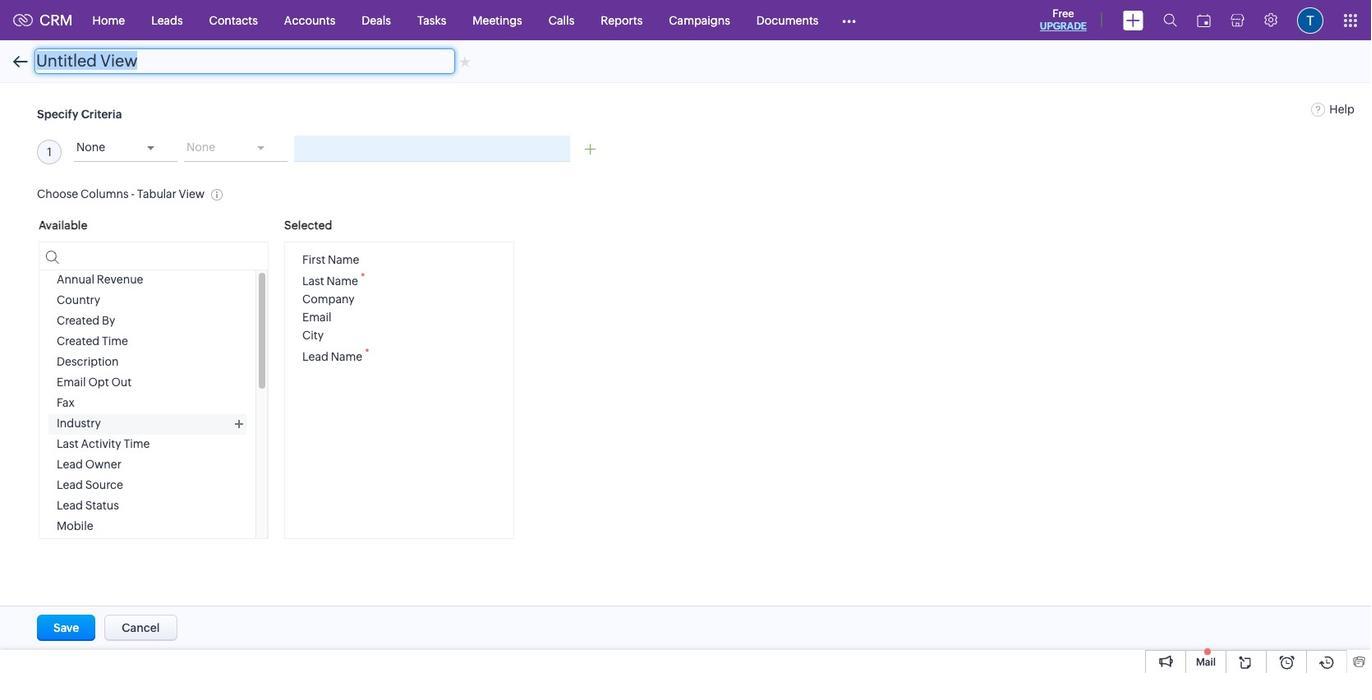 Task type: locate. For each thing, give the bounding box(es) containing it.
leads link
[[138, 0, 196, 40]]

company
[[302, 293, 355, 306]]

0 vertical spatial email
[[302, 311, 332, 324]]

fax
[[57, 396, 75, 410]]

home link
[[79, 0, 138, 40]]

last inside first name last name *
[[302, 274, 324, 288]]

-
[[131, 188, 135, 201]]

1 none field from the left
[[74, 136, 177, 162]]

None submit
[[37, 615, 96, 641]]

last activity time lead owner lead source lead status mobile
[[57, 437, 150, 533]]

none down criteria
[[76, 141, 105, 154]]

None text field
[[35, 48, 455, 74], [294, 136, 570, 162], [35, 48, 455, 74], [294, 136, 570, 162]]

view
[[179, 188, 205, 201]]

email up fax
[[57, 376, 86, 389]]

meetings
[[473, 14, 522, 27]]

profile element
[[1288, 0, 1334, 40]]

specify
[[37, 108, 79, 121]]

0 vertical spatial created
[[57, 314, 100, 327]]

meetings link
[[460, 0, 536, 40]]

1 vertical spatial *
[[365, 347, 370, 358]]

opt
[[88, 376, 109, 389]]

created up description
[[57, 335, 100, 348]]

2 none from the left
[[187, 141, 215, 154]]

0 vertical spatial name
[[328, 253, 359, 267]]

1 horizontal spatial none field
[[184, 136, 288, 162]]

home
[[93, 14, 125, 27]]

0 vertical spatial time
[[102, 335, 128, 348]]

tasks link
[[404, 0, 460, 40]]

reports
[[601, 14, 643, 27]]

lead left source
[[57, 479, 83, 492]]

email
[[302, 311, 332, 324], [57, 376, 86, 389]]

profile image
[[1298, 7, 1324, 33]]

name
[[328, 253, 359, 267], [327, 274, 358, 288], [331, 350, 363, 363]]

time
[[102, 335, 128, 348], [124, 437, 150, 451]]

help
[[1330, 103, 1355, 116]]

lead down city
[[302, 350, 329, 363]]

calendar image
[[1197, 14, 1211, 27]]

leads
[[151, 14, 183, 27]]

last
[[302, 274, 324, 288], [57, 437, 79, 451]]

lead
[[302, 350, 329, 363], [57, 458, 83, 471], [57, 479, 83, 492], [57, 499, 83, 512]]

* inside company email city lead name *
[[365, 347, 370, 358]]

choose columns - tabular view
[[37, 188, 205, 201]]

status
[[85, 499, 119, 512]]

1 horizontal spatial none
[[187, 141, 215, 154]]

documents link
[[744, 0, 832, 40]]

name up the company
[[327, 274, 358, 288]]

created
[[57, 314, 100, 327], [57, 335, 100, 348]]

create menu element
[[1113, 0, 1154, 40]]

none
[[76, 141, 105, 154], [187, 141, 215, 154]]

calls
[[549, 14, 575, 27]]

reports link
[[588, 0, 656, 40]]

criteria
[[81, 108, 122, 121]]

1 vertical spatial created
[[57, 335, 100, 348]]

2 vertical spatial name
[[331, 350, 363, 363]]

last down first
[[302, 274, 324, 288]]

country
[[57, 294, 100, 307]]

description
[[57, 355, 119, 368]]

0 vertical spatial *
[[361, 271, 365, 283]]

first
[[302, 253, 325, 267]]

* inside first name last name *
[[361, 271, 365, 283]]

1 vertical spatial last
[[57, 437, 79, 451]]

0 horizontal spatial none field
[[74, 136, 177, 162]]

1 horizontal spatial email
[[302, 311, 332, 324]]

none field down criteria
[[74, 136, 177, 162]]

0 horizontal spatial email
[[57, 376, 86, 389]]

contacts
[[209, 14, 258, 27]]

search element
[[1154, 0, 1187, 40]]

accounts link
[[271, 0, 349, 40]]

1 none from the left
[[76, 141, 105, 154]]

available
[[39, 219, 88, 232]]

None button
[[105, 615, 177, 641]]

time right activity
[[124, 437, 150, 451]]

0 horizontal spatial last
[[57, 437, 79, 451]]

calls link
[[536, 0, 588, 40]]

time inside last activity time lead owner lead source lead status mobile
[[124, 437, 150, 451]]

time inside annual revenue country created by created time description email opt out fax
[[102, 335, 128, 348]]

1 vertical spatial email
[[57, 376, 86, 389]]

2 created from the top
[[57, 335, 100, 348]]

1 vertical spatial time
[[124, 437, 150, 451]]

time down by
[[102, 335, 128, 348]]

create menu image
[[1123, 10, 1144, 30]]

last down industry
[[57, 437, 79, 451]]

none field up view
[[184, 136, 288, 162]]

created down country
[[57, 314, 100, 327]]

lead up mobile
[[57, 499, 83, 512]]

email inside annual revenue country created by created time description email opt out fax
[[57, 376, 86, 389]]

0 horizontal spatial none
[[76, 141, 105, 154]]

1 vertical spatial name
[[327, 274, 358, 288]]

none up view
[[187, 141, 215, 154]]

owner
[[85, 458, 122, 471]]

city
[[302, 329, 324, 342]]

1 horizontal spatial last
[[302, 274, 324, 288]]

company email city lead name *
[[302, 293, 370, 363]]

Other Modules field
[[832, 7, 867, 33]]

name right first
[[328, 253, 359, 267]]

None text field
[[39, 243, 268, 271]]

help specify criteria
[[37, 103, 1355, 121]]

email up city
[[302, 311, 332, 324]]

deals link
[[349, 0, 404, 40]]

0 vertical spatial last
[[302, 274, 324, 288]]

*
[[361, 271, 365, 283], [365, 347, 370, 358]]

free
[[1053, 7, 1074, 20]]

None field
[[74, 136, 177, 162], [184, 136, 288, 162]]

free upgrade
[[1040, 7, 1087, 32]]

name down the company
[[331, 350, 363, 363]]

out
[[111, 376, 132, 389]]



Task type: describe. For each thing, give the bounding box(es) containing it.
deals
[[362, 14, 391, 27]]

contacts link
[[196, 0, 271, 40]]

crm link
[[13, 12, 73, 29]]

none for second none field from left
[[187, 141, 215, 154]]

documents
[[757, 14, 819, 27]]

help link
[[1312, 103, 1355, 116]]

crm
[[39, 12, 73, 29]]

annual revenue country created by created time description email opt out fax
[[57, 273, 143, 410]]

1 created from the top
[[57, 314, 100, 327]]

tabular
[[137, 188, 176, 201]]

industry
[[57, 417, 101, 430]]

campaigns
[[669, 14, 730, 27]]

none for first none field from the left
[[76, 141, 105, 154]]

columns
[[81, 188, 129, 201]]

lead inside company email city lead name *
[[302, 350, 329, 363]]

lead left owner on the left of page
[[57, 458, 83, 471]]

by
[[102, 314, 115, 327]]

campaigns link
[[656, 0, 744, 40]]

activity
[[81, 437, 121, 451]]

mobile
[[57, 520, 93, 533]]

tasks
[[417, 14, 446, 27]]

accounts
[[284, 14, 336, 27]]

email inside company email city lead name *
[[302, 311, 332, 324]]

choose
[[37, 188, 78, 201]]

mail
[[1196, 657, 1216, 668]]

first name last name *
[[302, 253, 365, 288]]

2 none field from the left
[[184, 136, 288, 162]]

mark as favorite image
[[459, 55, 471, 68]]

last inside last activity time lead owner lead source lead status mobile
[[57, 437, 79, 451]]

source
[[85, 479, 123, 492]]

upgrade
[[1040, 21, 1087, 32]]

search image
[[1164, 13, 1178, 27]]

annual
[[57, 273, 94, 286]]

revenue
[[97, 273, 143, 286]]

name inside company email city lead name *
[[331, 350, 363, 363]]

selected
[[284, 219, 332, 232]]



Task type: vqa. For each thing, say whether or not it's contained in the screenshot.
CRM link
yes



